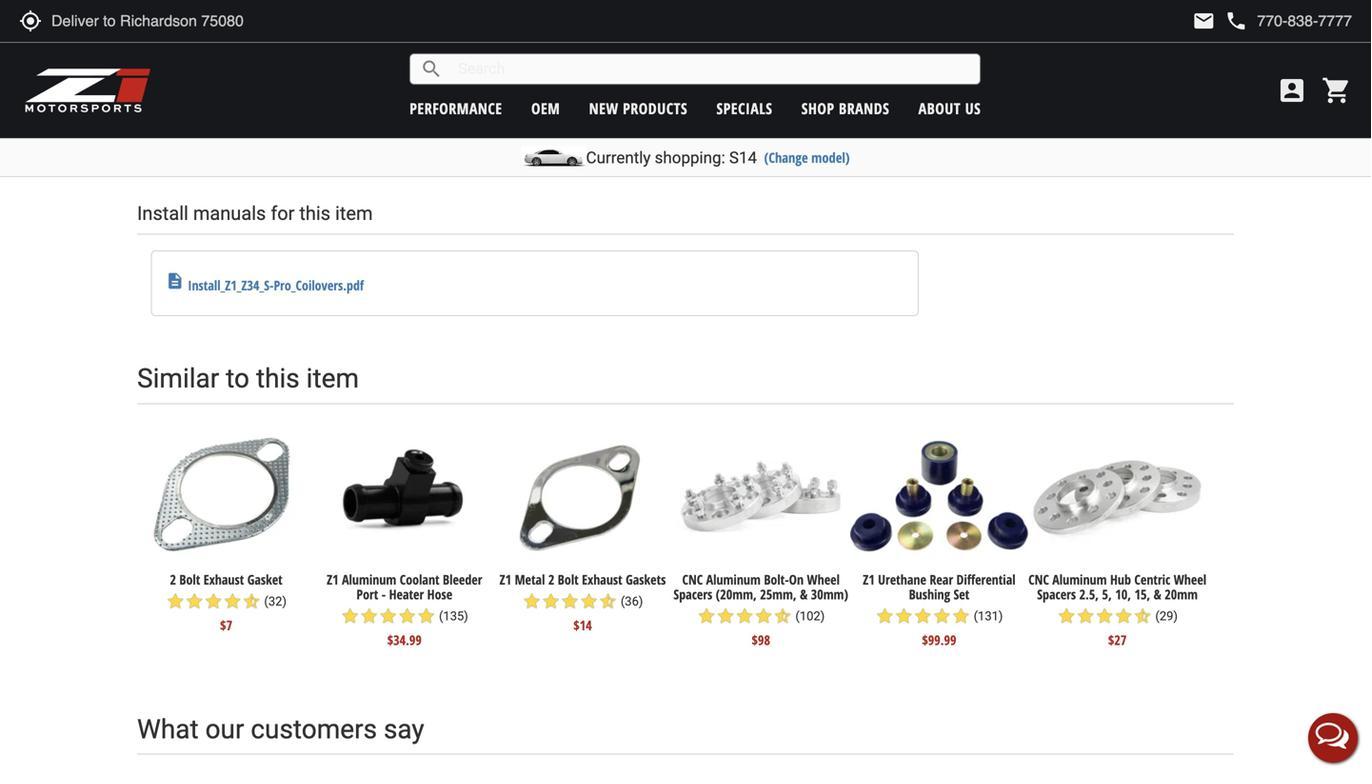 Task type: vqa. For each thing, say whether or not it's contained in the screenshot.
On within 'CNC Aluminum Bolt-On Wheel Spacers (20mm, 25mm, & 30mm) star star_half (102) $98'
yes



Task type: describe. For each thing, give the bounding box(es) containing it.
(36)
[[621, 594, 643, 609]]

splined
[[689, 67, 727, 85]]

brands
[[839, 98, 890, 119]]

heater
[[389, 585, 424, 603]]

gaskets
[[626, 571, 666, 589]]

10,
[[1116, 585, 1132, 603]]

model)
[[812, 148, 850, 167]]

20mm
[[1165, 585, 1198, 603]]

mail link
[[1193, 10, 1216, 32]]

1 vertical spatial this
[[256, 363, 300, 394]]

z1 metal 2 bolt exhaust gaskets star star star star star_half (36) $14
[[500, 571, 666, 634]]

25mm, for star
[[760, 585, 797, 603]]

up
[[972, 67, 986, 85]]

& for star
[[800, 585, 808, 603]]

description install_z1_z34_s-pro_coilovers.pdf
[[166, 272, 364, 294]]

spacers for star
[[674, 585, 713, 603]]

button-
[[933, 67, 972, 85]]

$98 inside cnc aluminum bolt-on wheel spacers (20mm, 25mm, & 30mm) star star_half (102) $98
[[395, 127, 414, 145]]

z1 motorsports zino air freshener
[[137, 67, 315, 85]]

(14)
[[799, 105, 822, 119]]

bolt- for (102)
[[408, 67, 433, 85]]

oem link
[[531, 98, 560, 119]]

metal
[[515, 571, 545, 589]]

to
[[226, 363, 250, 394]]

2.5,
[[1080, 585, 1099, 603]]

z1 for star
[[865, 67, 877, 85]]

wheel for 20mm
[[1174, 571, 1207, 589]]

aluminum inside cnc aluminum bolt-on wheel spacers (20mm, 25mm, & 30mm) star star_half (102) $98
[[350, 67, 404, 85]]

- inside z1 splined closed end lug nut kit - chrome star star star star star_half (14) $35.99
[[737, 81, 741, 99]]

aluminum for star_half
[[706, 571, 761, 589]]

zino
[[220, 67, 243, 85]]

account_box link
[[1273, 75, 1313, 106]]

embroidered
[[534, 67, 601, 85]]

manuals
[[193, 202, 266, 225]]

say
[[384, 714, 425, 745]]

mail
[[1193, 10, 1216, 32]]

$17.95
[[566, 112, 600, 130]]

us
[[965, 98, 981, 119]]

bushing
[[909, 585, 951, 603]]

z1 for set
[[863, 571, 875, 589]]

s14
[[730, 148, 757, 167]]

motorsports
[[152, 67, 217, 85]]

(32)
[[264, 594, 287, 609]]

cnc aluminum hub centric wheel spacers 2.5, 5, 10, 15, & 20mm star star star star star_half (29) $27
[[1029, 571, 1207, 649]]

aluminum for $34.99
[[342, 571, 397, 589]]

install manuals for this item
[[137, 202, 373, 225]]

for
[[271, 202, 295, 225]]

hose
[[427, 585, 453, 603]]

(102) inside cnc aluminum bolt-on wheel spacers (20mm, 25mm, & 30mm) star star star star star_half (102) $98
[[796, 609, 825, 623]]

z1 for -
[[327, 571, 339, 589]]

end
[[768, 67, 787, 85]]

z1 for gaskets
[[500, 571, 512, 589]]

exhaust inside 2 bolt  exhaust gasket star star star star star_half (32) $7
[[204, 571, 244, 589]]

search
[[420, 58, 443, 80]]

kit
[[834, 67, 848, 85]]

spacers for star_half
[[317, 81, 356, 99]]

2 inside z1 metal 2 bolt exhaust gaskets star star star star star_half (36) $14
[[549, 571, 555, 589]]

star_half inside z1 splined closed end lug nut kit - chrome star star star star star_half (14) $35.99
[[777, 103, 796, 122]]

- inside z1 aluminum coolant bleeder port - heater hose star star star star star (135) $34.99
[[382, 585, 386, 603]]

cnc for star
[[682, 571, 703, 589]]

similar to this item
[[137, 363, 359, 394]]

bleeder
[[443, 571, 482, 589]]

(change
[[764, 148, 808, 167]]

set
[[954, 585, 970, 603]]

shop
[[802, 98, 835, 119]]

(change model) link
[[764, 148, 850, 167]]

$7
[[220, 616, 232, 634]]

$35.99
[[744, 127, 778, 145]]

account_box
[[1277, 75, 1308, 106]]

z1 aluminum coolant bleeder port - heater hose star star star star star (135) $34.99
[[327, 571, 482, 649]]

specials link
[[717, 98, 773, 119]]

(135)
[[439, 609, 468, 623]]

(102) inside cnc aluminum bolt-on wheel spacers (20mm, 25mm, & 30mm) star star_half (102) $98
[[439, 105, 468, 119]]

hawaiian
[[880, 67, 929, 85]]

z1 left the motorsports
[[137, 67, 149, 85]]

performance
[[410, 98, 503, 119]]

mail phone
[[1193, 10, 1248, 32]]

z1 hawaiian button-up shirt star star star star star (1) $34.99
[[865, 67, 1014, 130]]

new
[[589, 98, 619, 119]]

phone link
[[1225, 10, 1353, 32]]

25mm, for (102)
[[404, 81, 440, 99]]

air
[[246, 67, 261, 85]]

shop brands
[[802, 98, 890, 119]]

freshener
[[264, 67, 315, 85]]

wheel for star
[[807, 571, 840, 589]]

z1 for nut
[[674, 67, 686, 85]]

30mm) for (102)
[[455, 81, 492, 99]]

oem
[[531, 98, 560, 119]]

cnc for star_half
[[326, 67, 346, 85]]

$34.99 inside z1 aluminum coolant bleeder port - heater hose star star star star star (135) $34.99
[[387, 631, 422, 649]]

$14
[[574, 616, 592, 634]]

specials
[[717, 98, 773, 119]]

wheel for star_half
[[451, 67, 483, 85]]

install
[[137, 202, 188, 225]]

bolt inside 2 bolt  exhaust gasket star star star star star_half (32) $7
[[179, 571, 200, 589]]

15,
[[1135, 585, 1151, 603]]



Task type: locate. For each thing, give the bounding box(es) containing it.
on for (102)
[[433, 67, 447, 85]]

urethane
[[878, 571, 927, 589]]

0 vertical spatial 30mm)
[[455, 81, 492, 99]]

bolt- inside cnc aluminum bolt-on wheel spacers (20mm, 25mm, & 30mm) star star star star star_half (102) $98
[[764, 571, 789, 589]]

shopping_cart
[[1322, 75, 1353, 106]]

star_half inside embroidered z hat star star star star star_half (40) $17.95
[[599, 88, 618, 107]]

(20mm,
[[359, 81, 400, 99], [716, 585, 757, 603]]

1 bolt from the left
[[179, 571, 200, 589]]

port
[[357, 585, 378, 603]]

$34.99 left us
[[922, 112, 957, 130]]

(40)
[[621, 90, 643, 105]]

z
[[604, 67, 610, 85]]

0 horizontal spatial $34.99
[[387, 631, 422, 649]]

my_location
[[19, 10, 42, 32]]

shop brands link
[[802, 98, 890, 119]]

0 vertical spatial -
[[737, 81, 741, 99]]

bolt- for star
[[764, 571, 789, 589]]

hub
[[1111, 571, 1131, 589]]

1 vertical spatial -
[[382, 585, 386, 603]]

on inside cnc aluminum bolt-on wheel spacers (20mm, 25mm, & 30mm) star star star star star_half (102) $98
[[789, 571, 804, 589]]

1 horizontal spatial on
[[789, 571, 804, 589]]

our
[[205, 714, 244, 745]]

centric
[[1135, 571, 1171, 589]]

z1 left "metal"
[[500, 571, 512, 589]]

1 vertical spatial item
[[306, 363, 359, 394]]

shopping_cart link
[[1317, 75, 1353, 106]]

this right for
[[299, 202, 331, 225]]

1 horizontal spatial bolt-
[[764, 571, 789, 589]]

aluminum
[[350, 67, 404, 85], [342, 571, 397, 589], [706, 571, 761, 589], [1053, 571, 1107, 589]]

z1 inside z1 hawaiian button-up shirt star star star star star (1) $34.99
[[865, 67, 877, 85]]

closed
[[731, 67, 764, 85]]

item down pro_coilovers.pdf
[[306, 363, 359, 394]]

about us
[[919, 98, 981, 119]]

about
[[919, 98, 961, 119]]

0 vertical spatial item
[[335, 202, 373, 225]]

30mm) for star
[[811, 585, 849, 603]]

gasket
[[247, 571, 283, 589]]

z1 left the urethane
[[863, 571, 875, 589]]

cnc
[[326, 67, 346, 85], [682, 571, 703, 589], [1029, 571, 1049, 589]]

about us link
[[919, 98, 981, 119]]

z1 inside z1 metal 2 bolt exhaust gaskets star star star star star_half (36) $14
[[500, 571, 512, 589]]

differential
[[957, 571, 1016, 589]]

performance link
[[410, 98, 503, 119]]

0 horizontal spatial on
[[433, 67, 447, 85]]

bolt-
[[408, 67, 433, 85], [764, 571, 789, 589]]

aluminum left coolant
[[342, 571, 397, 589]]

- left chrome
[[737, 81, 741, 99]]

cnc aluminum bolt-on wheel spacers (20mm, 25mm, & 30mm) star star_half (102) $98
[[317, 67, 492, 145]]

bolt left gasket
[[179, 571, 200, 589]]

bolt
[[179, 571, 200, 589], [558, 571, 579, 589]]

5,
[[1103, 585, 1112, 603]]

(1)
[[981, 90, 996, 105]]

1 horizontal spatial 25mm,
[[760, 585, 797, 603]]

star_half inside cnc aluminum hub centric wheel spacers 2.5, 5, 10, 15, & 20mm star star star star star_half (29) $27
[[1134, 607, 1153, 626]]

star
[[523, 88, 542, 107], [542, 88, 561, 107], [561, 88, 580, 107], [580, 88, 599, 107], [883, 88, 902, 107], [902, 88, 921, 107], [921, 88, 940, 107], [940, 88, 959, 107], [959, 88, 978, 107], [398, 103, 417, 122], [701, 103, 720, 122], [720, 103, 739, 122], [739, 103, 758, 122], [758, 103, 777, 122], [166, 592, 185, 611], [185, 592, 204, 611], [204, 592, 223, 611], [223, 592, 242, 611], [523, 592, 542, 611], [542, 592, 561, 611], [561, 592, 580, 611], [580, 592, 599, 611], [341, 607, 360, 626], [360, 607, 379, 626], [379, 607, 398, 626], [398, 607, 417, 626], [417, 607, 436, 626], [697, 607, 716, 626], [716, 607, 735, 626], [735, 607, 755, 626], [755, 607, 774, 626], [876, 607, 895, 626], [895, 607, 914, 626], [914, 607, 933, 626], [933, 607, 952, 626], [952, 607, 971, 626], [1057, 607, 1077, 626], [1077, 607, 1096, 626], [1096, 607, 1115, 626], [1115, 607, 1134, 626]]

z1 motorsports logo image
[[24, 67, 152, 114]]

1 horizontal spatial 30mm)
[[811, 585, 849, 603]]

0 vertical spatial 25mm,
[[404, 81, 440, 99]]

bolt- inside cnc aluminum bolt-on wheel spacers (20mm, 25mm, & 30mm) star star_half (102) $98
[[408, 67, 433, 85]]

embroidered z hat star star star star star_half (40) $17.95
[[523, 67, 643, 130]]

$98 inside cnc aluminum bolt-on wheel spacers (20mm, 25mm, & 30mm) star star star star star_half (102) $98
[[752, 631, 770, 649]]

& inside cnc aluminum bolt-on wheel spacers (20mm, 25mm, & 30mm) star star_half (102) $98
[[444, 81, 451, 99]]

z1 inside z1 splined closed end lug nut kit - chrome star star star star star_half (14) $35.99
[[674, 67, 686, 85]]

1 vertical spatial (20mm,
[[716, 585, 757, 603]]

0 vertical spatial $98
[[395, 127, 414, 145]]

1 horizontal spatial spacers
[[674, 585, 713, 603]]

(20mm, left performance at the left top of the page
[[359, 81, 400, 99]]

spacers inside cnc aluminum bolt-on wheel spacers (20mm, 25mm, & 30mm) star star_half (102) $98
[[317, 81, 356, 99]]

0 horizontal spatial 30mm)
[[455, 81, 492, 99]]

1 horizontal spatial cnc
[[682, 571, 703, 589]]

1 exhaust from the left
[[204, 571, 244, 589]]

wheel up performance link
[[451, 67, 483, 85]]

what
[[137, 714, 199, 745]]

(20mm, inside cnc aluminum bolt-on wheel spacers (20mm, 25mm, & 30mm) star star_half (102) $98
[[359, 81, 400, 99]]

shopping:
[[655, 148, 726, 167]]

coolant
[[400, 571, 440, 589]]

cnc for 20mm
[[1029, 571, 1049, 589]]

item
[[335, 202, 373, 225], [306, 363, 359, 394]]

wheel
[[451, 67, 483, 85], [807, 571, 840, 589], [1174, 571, 1207, 589]]

2 right "metal"
[[549, 571, 555, 589]]

0 horizontal spatial wheel
[[451, 67, 483, 85]]

2 horizontal spatial spacers
[[1038, 585, 1076, 603]]

1 vertical spatial $98
[[752, 631, 770, 649]]

exhaust up (36)
[[582, 571, 623, 589]]

currently
[[586, 148, 651, 167]]

pro_coilovers.pdf
[[274, 276, 364, 294]]

$99.99
[[922, 631, 957, 649]]

$27
[[1109, 631, 1127, 649]]

aluminum right gaskets at the left of the page
[[706, 571, 761, 589]]

1 vertical spatial $34.99
[[387, 631, 422, 649]]

cnc inside cnc aluminum bolt-on wheel spacers (20mm, 25mm, & 30mm) star star_half (102) $98
[[326, 67, 346, 85]]

aluminum inside z1 aluminum coolant bleeder port - heater hose star star star star star (135) $34.99
[[342, 571, 397, 589]]

1 vertical spatial on
[[789, 571, 804, 589]]

(29)
[[1156, 609, 1178, 623]]

spacers for 20mm
[[1038, 585, 1076, 603]]

& inside cnc aluminum hub centric wheel spacers 2.5, 5, 10, 15, & 20mm star star star star star_half (29) $27
[[1154, 585, 1162, 603]]

wheel inside cnc aluminum bolt-on wheel spacers (20mm, 25mm, & 30mm) star star star star star_half (102) $98
[[807, 571, 840, 589]]

cnc inside cnc aluminum bolt-on wheel spacers (20mm, 25mm, & 30mm) star star star star star_half (102) $98
[[682, 571, 703, 589]]

0 horizontal spatial -
[[382, 585, 386, 603]]

bolt right "metal"
[[558, 571, 579, 589]]

1 vertical spatial (102)
[[796, 609, 825, 623]]

aluminum left hub
[[1053, 571, 1107, 589]]

cnc right gaskets at the left of the page
[[682, 571, 703, 589]]

0 horizontal spatial (20mm,
[[359, 81, 400, 99]]

2 horizontal spatial cnc
[[1029, 571, 1049, 589]]

item right for
[[335, 202, 373, 225]]

aluminum inside cnc aluminum bolt-on wheel spacers (20mm, 25mm, & 30mm) star star star star star_half (102) $98
[[706, 571, 761, 589]]

on for star
[[789, 571, 804, 589]]

wheel inside cnc aluminum bolt-on wheel spacers (20mm, 25mm, & 30mm) star star_half (102) $98
[[451, 67, 483, 85]]

30mm)
[[455, 81, 492, 99], [811, 585, 849, 603]]

& for (102)
[[444, 81, 451, 99]]

1 vertical spatial 30mm)
[[811, 585, 849, 603]]

0 vertical spatial (20mm,
[[359, 81, 400, 99]]

z1 splined closed end lug nut kit - chrome star star star star star_half (14) $35.99
[[674, 67, 848, 145]]

nut
[[811, 67, 831, 85]]

install_z1_z34_s-
[[188, 276, 274, 294]]

&
[[444, 81, 451, 99], [800, 585, 808, 603], [1154, 585, 1162, 603]]

on inside cnc aluminum bolt-on wheel spacers (20mm, 25mm, & 30mm) star star_half (102) $98
[[433, 67, 447, 85]]

(20mm, for star_half
[[359, 81, 400, 99]]

Search search field
[[443, 54, 980, 84]]

1 horizontal spatial bolt
[[558, 571, 579, 589]]

spacers left 2.5, at the right bottom
[[1038, 585, 1076, 603]]

bolt inside z1 metal 2 bolt exhaust gaskets star star star star star_half (36) $14
[[558, 571, 579, 589]]

$34.99 inside z1 hawaiian button-up shirt star star star star star (1) $34.99
[[922, 112, 957, 130]]

0 vertical spatial $34.99
[[922, 112, 957, 130]]

z1 urethane rear differential bushing set star star star star star (131) $99.99
[[863, 571, 1016, 649]]

2
[[170, 571, 176, 589], [549, 571, 555, 589]]

2 2 from the left
[[549, 571, 555, 589]]

1 horizontal spatial (20mm,
[[716, 585, 757, 603]]

0 horizontal spatial (102)
[[439, 105, 468, 119]]

star_half inside 2 bolt  exhaust gasket star star star star star_half (32) $7
[[242, 592, 261, 611]]

0 horizontal spatial exhaust
[[204, 571, 244, 589]]

phone
[[1225, 10, 1248, 32]]

30mm) inside cnc aluminum bolt-on wheel spacers (20mm, 25mm, & 30mm) star star star star star_half (102) $98
[[811, 585, 849, 603]]

1 horizontal spatial wheel
[[807, 571, 840, 589]]

0 horizontal spatial 2
[[170, 571, 176, 589]]

0 vertical spatial this
[[299, 202, 331, 225]]

spacers right gaskets at the left of the page
[[674, 585, 713, 603]]

rear
[[930, 571, 953, 589]]

0 horizontal spatial 25mm,
[[404, 81, 440, 99]]

hat
[[613, 67, 632, 85]]

2 left gasket
[[170, 571, 176, 589]]

spacers
[[317, 81, 356, 99], [674, 585, 713, 603], [1038, 585, 1076, 603]]

& inside cnc aluminum bolt-on wheel spacers (20mm, 25mm, & 30mm) star star star star star_half (102) $98
[[800, 585, 808, 603]]

cnc right freshener in the top left of the page
[[326, 67, 346, 85]]

new products
[[589, 98, 688, 119]]

z1 left splined
[[674, 67, 686, 85]]

spacers inside cnc aluminum bolt-on wheel spacers (20mm, 25mm, & 30mm) star star star star star_half (102) $98
[[674, 585, 713, 603]]

(131)
[[974, 609, 1003, 623]]

exhaust inside z1 metal 2 bolt exhaust gaskets star star star star star_half (36) $14
[[582, 571, 623, 589]]

aluminum left the "search"
[[350, 67, 404, 85]]

1 horizontal spatial $34.99
[[922, 112, 957, 130]]

0 horizontal spatial bolt-
[[408, 67, 433, 85]]

2 bolt from the left
[[558, 571, 579, 589]]

(20mm, right gaskets at the left of the page
[[716, 585, 757, 603]]

lug
[[790, 67, 808, 85]]

$34.99 down heater
[[387, 631, 422, 649]]

25mm, inside cnc aluminum bolt-on wheel spacers (20mm, 25mm, & 30mm) star star_half (102) $98
[[404, 81, 440, 99]]

chrome
[[745, 81, 785, 99]]

0 horizontal spatial &
[[444, 81, 451, 99]]

2 horizontal spatial &
[[1154, 585, 1162, 603]]

2 inside 2 bolt  exhaust gasket star star star star star_half (32) $7
[[170, 571, 176, 589]]

z1 left port
[[327, 571, 339, 589]]

aluminum inside cnc aluminum hub centric wheel spacers 2.5, 5, 10, 15, & 20mm star star star star star_half (29) $27
[[1053, 571, 1107, 589]]

0 horizontal spatial $98
[[395, 127, 414, 145]]

30mm) inside cnc aluminum bolt-on wheel spacers (20mm, 25mm, & 30mm) star star_half (102) $98
[[455, 81, 492, 99]]

2 horizontal spatial wheel
[[1174, 571, 1207, 589]]

30mm) left the urethane
[[811, 585, 849, 603]]

1 horizontal spatial 2
[[549, 571, 555, 589]]

new products link
[[589, 98, 688, 119]]

(20mm, inside cnc aluminum bolt-on wheel spacers (20mm, 25mm, & 30mm) star star star star star_half (102) $98
[[716, 585, 757, 603]]

0 vertical spatial bolt-
[[408, 67, 433, 85]]

(102)
[[439, 105, 468, 119], [796, 609, 825, 623]]

wheel left the urethane
[[807, 571, 840, 589]]

star_half inside z1 metal 2 bolt exhaust gaskets star star star star star_half (36) $14
[[599, 592, 618, 611]]

products
[[623, 98, 688, 119]]

1 horizontal spatial exhaust
[[582, 571, 623, 589]]

2 bolt  exhaust gasket star star star star star_half (32) $7
[[166, 571, 287, 634]]

exhaust left gasket
[[204, 571, 244, 589]]

cnc left 2.5, at the right bottom
[[1029, 571, 1049, 589]]

0 vertical spatial on
[[433, 67, 447, 85]]

1 vertical spatial bolt-
[[764, 571, 789, 589]]

this
[[299, 202, 331, 225], [256, 363, 300, 394]]

z1 right "kit"
[[865, 67, 877, 85]]

spacers inside cnc aluminum hub centric wheel spacers 2.5, 5, 10, 15, & 20mm star star star star star_half (29) $27
[[1038, 585, 1076, 603]]

- right port
[[382, 585, 386, 603]]

cnc aluminum bolt-on wheel spacers (20mm, 25mm, & 30mm) star star star star star_half (102) $98
[[674, 571, 849, 649]]

0 horizontal spatial spacers
[[317, 81, 356, 99]]

cnc inside cnc aluminum hub centric wheel spacers 2.5, 5, 10, 15, & 20mm star star star star star_half (29) $27
[[1029, 571, 1049, 589]]

0 horizontal spatial bolt
[[179, 571, 200, 589]]

1 horizontal spatial -
[[737, 81, 741, 99]]

on
[[433, 67, 447, 85], [789, 571, 804, 589]]

1 horizontal spatial &
[[800, 585, 808, 603]]

star_half inside cnc aluminum bolt-on wheel spacers (20mm, 25mm, & 30mm) star star_half (102) $98
[[417, 103, 436, 122]]

spacers right freshener in the top left of the page
[[317, 81, 356, 99]]

1 2 from the left
[[170, 571, 176, 589]]

1 horizontal spatial $98
[[752, 631, 770, 649]]

25mm, inside cnc aluminum bolt-on wheel spacers (20mm, 25mm, & 30mm) star star star star star_half (102) $98
[[760, 585, 797, 603]]

star_half inside cnc aluminum bolt-on wheel spacers (20mm, 25mm, & 30mm) star star star star star_half (102) $98
[[774, 607, 793, 626]]

aluminum for star
[[1053, 571, 1107, 589]]

30mm) left oem link
[[455, 81, 492, 99]]

2 exhaust from the left
[[582, 571, 623, 589]]

wheel right "centric"
[[1174, 571, 1207, 589]]

similar
[[137, 363, 219, 394]]

(20mm, for star
[[716, 585, 757, 603]]

1 horizontal spatial (102)
[[796, 609, 825, 623]]

0 vertical spatial (102)
[[439, 105, 468, 119]]

1 vertical spatial 25mm,
[[760, 585, 797, 603]]

this right to
[[256, 363, 300, 394]]

0 horizontal spatial cnc
[[326, 67, 346, 85]]

star inside cnc aluminum bolt-on wheel spacers (20mm, 25mm, & 30mm) star star_half (102) $98
[[398, 103, 417, 122]]

z1 inside z1 urethane rear differential bushing set star star star star star (131) $99.99
[[863, 571, 875, 589]]

wheel inside cnc aluminum hub centric wheel spacers 2.5, 5, 10, 15, & 20mm star star star star star_half (29) $27
[[1174, 571, 1207, 589]]

z1 inside z1 aluminum coolant bleeder port - heater hose star star star star star (135) $34.99
[[327, 571, 339, 589]]



